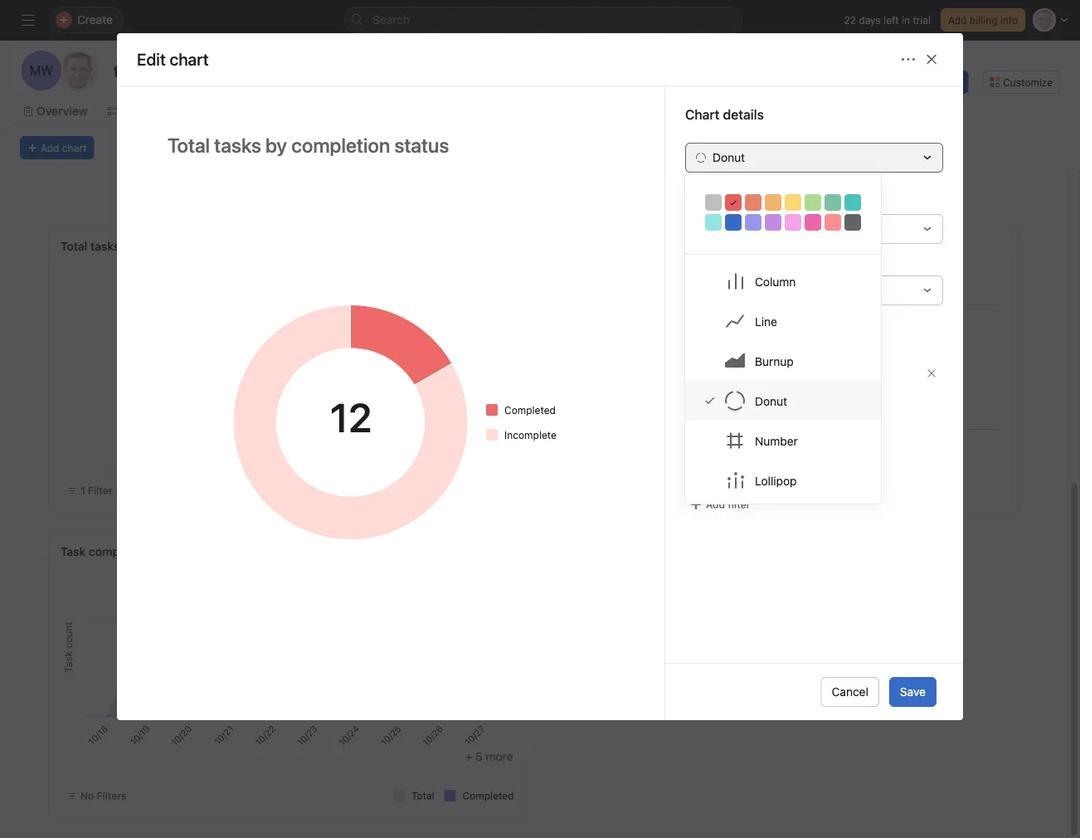 Task type: locate. For each thing, give the bounding box(es) containing it.
donut down chart details
[[713, 151, 746, 164]]

tt
[[70, 63, 86, 78], [889, 76, 902, 88], [792, 444, 805, 456]]

0 vertical spatial completed
[[372, 343, 424, 355]]

0 horizontal spatial tt
[[70, 63, 86, 78]]

+ 5 more button
[[466, 750, 513, 764]]

add for add chart
[[41, 142, 59, 154]]

add inside button
[[41, 142, 59, 154]]

1 filter button
[[60, 479, 120, 502]]

0 horizontal spatial incomplete
[[372, 368, 424, 380]]

type
[[710, 368, 732, 379]]

1 vertical spatial task
[[703, 394, 728, 408]]

1 vertical spatial add
[[41, 142, 59, 154]]

total for total tasks by completion status
[[61, 240, 87, 253]]

completion status
[[139, 240, 238, 253]]

task for task type
[[686, 368, 708, 379]]

days
[[859, 14, 881, 26]]

1 horizontal spatial add
[[706, 499, 726, 511]]

donut
[[713, 151, 746, 164], [755, 394, 788, 408]]

1 horizontal spatial incomplete
[[505, 429, 557, 441]]

0 horizontal spatial total
[[61, 240, 87, 253]]

1 horizontal spatial tasks
[[614, 240, 643, 253]]

add filter button
[[686, 493, 755, 516]]

by
[[123, 240, 136, 253]]

mw up overview link
[[30, 63, 53, 78]]

tasks right upcoming on the top
[[614, 240, 643, 253]]

total
[[61, 240, 87, 253], [412, 790, 435, 802]]

number link
[[686, 421, 882, 461]]

1 vertical spatial total
[[412, 790, 435, 802]]

2 horizontal spatial add
[[949, 14, 967, 26]]

add left 'billing'
[[949, 14, 967, 26]]

task left completion
[[61, 545, 86, 559]]

upcoming tasks by assignee
[[555, 240, 712, 253]]

by assignee
[[646, 240, 712, 253]]

tasks
[[90, 240, 120, 253], [614, 240, 643, 253]]

2 tasks from the left
[[614, 240, 643, 253]]

add chart
[[41, 142, 87, 154]]

save
[[901, 685, 926, 699]]

cancel button
[[821, 677, 880, 707]]

completed
[[372, 343, 424, 355], [505, 404, 556, 416], [463, 790, 514, 802]]

0 vertical spatial incomplete
[[372, 368, 424, 380]]

task for task
[[703, 394, 728, 408]]

None text field
[[110, 56, 292, 86]]

add for add filter
[[706, 499, 726, 511]]

tt up the "lollipop" link
[[792, 444, 805, 456]]

2 vertical spatial completed
[[463, 790, 514, 802]]

task
[[686, 368, 708, 379], [703, 394, 728, 408], [61, 545, 86, 559]]

add inside add billing info button
[[949, 14, 967, 26]]

2 vertical spatial task
[[61, 545, 86, 559]]

files
[[689, 104, 714, 118]]

no
[[81, 790, 94, 802]]

mw left the share button
[[870, 76, 888, 88]]

0 vertical spatial total
[[61, 240, 87, 253]]

cancel
[[832, 685, 869, 699]]

0 horizontal spatial add
[[41, 142, 59, 154]]

+
[[466, 750, 473, 764]]

mw
[[30, 63, 53, 78], [870, 76, 888, 88]]

0 vertical spatial task
[[686, 368, 708, 379]]

1 horizontal spatial donut
[[755, 394, 788, 408]]

add inside add filter dropdown button
[[706, 499, 726, 511]]

0 horizontal spatial tasks
[[90, 240, 120, 253]]

left
[[884, 14, 900, 26]]

add left chart
[[41, 142, 59, 154]]

trial
[[914, 14, 931, 26]]

more
[[486, 750, 513, 764]]

1 horizontal spatial total
[[412, 790, 435, 802]]

overview link
[[23, 102, 88, 120]]

1 vertical spatial incomplete
[[505, 429, 557, 441]]

1 vertical spatial completed
[[505, 404, 556, 416]]

task left type at right top
[[686, 368, 708, 379]]

0 vertical spatial add
[[949, 14, 967, 26]]

gantt
[[747, 104, 778, 118]]

a button to remove the filter image
[[927, 369, 937, 379]]

tasks left by
[[90, 240, 120, 253]]

column
[[755, 275, 796, 288]]

burnup link
[[686, 341, 882, 381]]

tt left the share button
[[889, 76, 902, 88]]

add
[[949, 14, 967, 26], [41, 142, 59, 154], [706, 499, 726, 511]]

number
[[755, 434, 798, 448]]

gantt link
[[734, 102, 778, 120]]

2 vertical spatial add
[[706, 499, 726, 511]]

+ 5 more
[[466, 750, 513, 764]]

1 tasks from the left
[[90, 240, 120, 253]]

2 horizontal spatial tt
[[889, 76, 902, 88]]

0 horizontal spatial donut
[[713, 151, 746, 164]]

donut down burnup
[[755, 394, 788, 408]]

add left filter
[[706, 499, 726, 511]]

1 vertical spatial donut
[[755, 394, 788, 408]]

incomplete
[[372, 368, 424, 380], [505, 429, 557, 441]]

in
[[902, 14, 911, 26]]

add billing info button
[[941, 8, 1026, 32]]

0 vertical spatial donut
[[713, 151, 746, 164]]

22 days left in trial
[[845, 14, 931, 26]]

tt up overview
[[70, 63, 86, 78]]

5
[[476, 750, 483, 764]]

over time
[[153, 545, 204, 559]]

task down type at right top
[[703, 394, 728, 408]]

upcoming
[[555, 240, 611, 253]]

share button
[[914, 71, 969, 94]]



Task type: vqa. For each thing, say whether or not it's contained in the screenshot.
'tl' button
no



Task type: describe. For each thing, give the bounding box(es) containing it.
milestone
[[703, 425, 755, 439]]

info
[[1001, 14, 1019, 26]]

1 horizontal spatial mw
[[870, 76, 888, 88]]

add for add billing info
[[949, 14, 967, 26]]

no filters
[[81, 790, 127, 802]]

filter
[[88, 485, 113, 496]]

line link
[[686, 301, 882, 341]]

task completion over time
[[61, 545, 204, 559]]

add filter
[[706, 499, 751, 511]]

line
[[755, 314, 778, 328]]

22
[[845, 14, 857, 26]]

filters
[[97, 790, 127, 802]]

lollipop
[[755, 474, 797, 488]]

no filters button
[[60, 784, 134, 808]]

donut link
[[686, 381, 882, 421]]

tasks for by
[[90, 240, 120, 253]]

total tasks by completion status
[[61, 240, 238, 253]]

add chart button
[[20, 136, 94, 159]]

0 horizontal spatial mw
[[30, 63, 53, 78]]

burnup
[[755, 354, 794, 368]]

search list box
[[345, 7, 743, 33]]

close image
[[926, 53, 939, 66]]

1
[[81, 485, 85, 496]]

share
[[934, 76, 962, 88]]

files link
[[675, 102, 714, 120]]

task for task completion over time
[[61, 545, 86, 559]]

chart details
[[686, 107, 765, 122]]

billing
[[970, 14, 998, 26]]

save button
[[890, 677, 937, 707]]

lollipop link
[[686, 461, 882, 501]]

tasks for by assignee
[[614, 240, 643, 253]]

1 horizontal spatial tt
[[792, 444, 805, 456]]

add billing info
[[949, 14, 1019, 26]]

Total tasks by completion status text field
[[157, 126, 625, 164]]

overview
[[37, 104, 88, 118]]

1 filter
[[81, 485, 113, 496]]

chart
[[62, 142, 87, 154]]

donut button
[[686, 143, 944, 173]]

group
[[686, 195, 720, 208]]

column link
[[686, 261, 882, 301]]

completion
[[89, 545, 150, 559]]

donut inside dropdown button
[[713, 151, 746, 164]]

filter
[[728, 499, 751, 511]]

total for total
[[412, 790, 435, 802]]

edit chart
[[137, 49, 209, 69]]

search button
[[345, 7, 743, 33]]

task type
[[686, 368, 732, 379]]

search
[[373, 13, 410, 27]]

more actions image
[[902, 53, 916, 66]]



